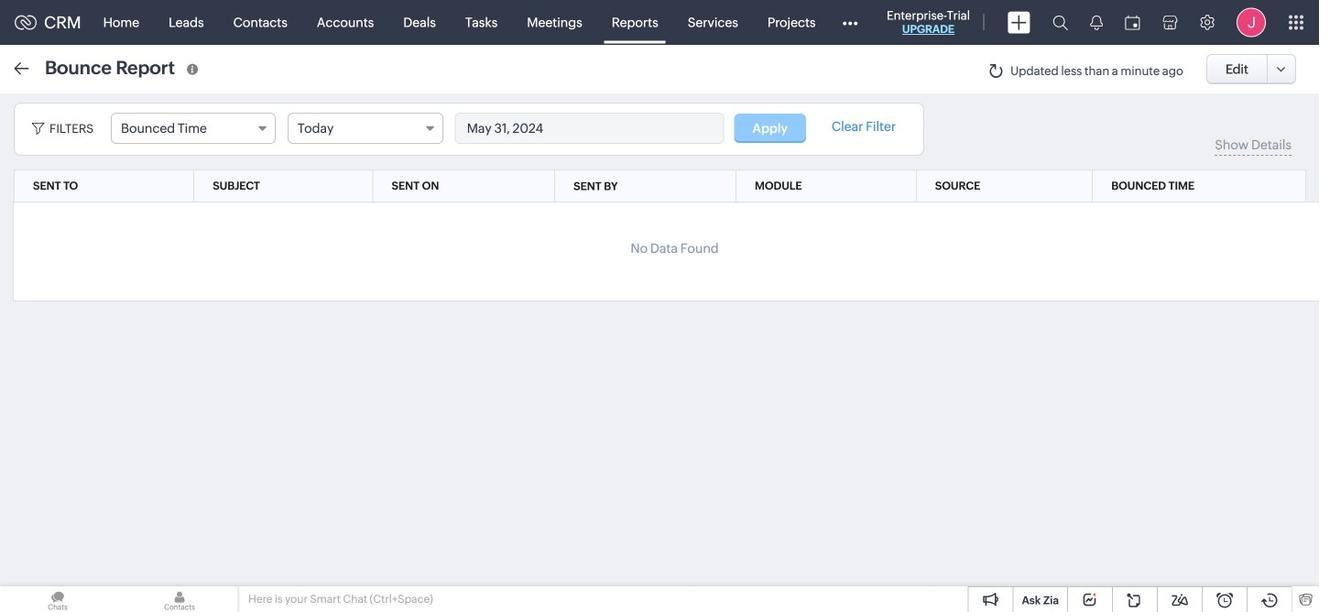 Task type: locate. For each thing, give the bounding box(es) containing it.
search element
[[1042, 0, 1079, 45]]

Other Modules field
[[831, 8, 870, 37]]

None text field
[[456, 114, 724, 143]]

signals element
[[1079, 0, 1114, 45]]

profile image
[[1237, 8, 1266, 37]]

logo image
[[15, 15, 37, 30]]

None field
[[111, 113, 276, 144], [288, 113, 443, 144], [111, 113, 276, 144], [288, 113, 443, 144]]

profile element
[[1226, 0, 1277, 44]]

calendar image
[[1125, 15, 1141, 30]]

chats image
[[0, 586, 115, 612]]

create menu element
[[997, 0, 1042, 44]]



Task type: describe. For each thing, give the bounding box(es) containing it.
signals image
[[1090, 15, 1103, 30]]

search image
[[1053, 15, 1068, 30]]

create menu image
[[1008, 11, 1031, 33]]

contacts image
[[122, 586, 237, 612]]



Task type: vqa. For each thing, say whether or not it's contained in the screenshot.
reports
no



